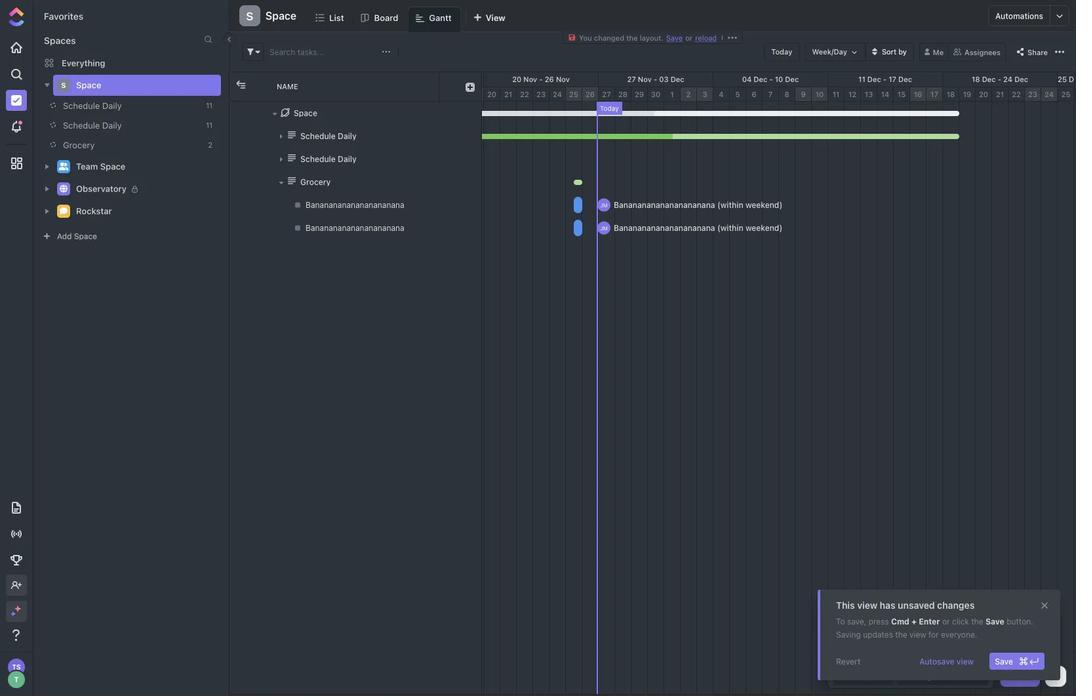 Task type: locate. For each thing, give the bounding box(es) containing it.
3 nov from the left
[[524, 75, 537, 84]]

today inside button
[[772, 48, 793, 56]]

0 horizontal spatial 26
[[545, 75, 554, 84]]

21 element
[[501, 87, 517, 102], [993, 87, 1009, 102]]

7
[[769, 90, 773, 99]]

24 down 20 nov - 26 nov element
[[553, 90, 562, 99]]

 image
[[237, 80, 246, 89], [466, 83, 475, 92]]

0 horizontal spatial or
[[686, 33, 693, 42]]

5 - from the left
[[884, 75, 887, 84]]

17 right 16 element at top
[[931, 90, 939, 99]]

10 right 9
[[816, 90, 824, 99]]

5 dec from the left
[[899, 75, 913, 84]]

2 24 element from the left
[[1042, 87, 1058, 102]]

- for 17
[[884, 75, 887, 84]]

1 column header from the left
[[230, 72, 249, 101]]

3
[[703, 90, 708, 99]]

assignees button
[[949, 43, 1006, 61]]

saving
[[836, 630, 861, 639]]

2 23 element from the left
[[1025, 87, 1042, 102]]

week/day button
[[805, 43, 866, 61]]

2 22 from the left
[[1012, 90, 1021, 99]]

jm
[[600, 202, 608, 208], [600, 225, 608, 231]]

2 horizontal spatial view
[[957, 657, 974, 666]]

view down +
[[910, 630, 927, 639]]

1 horizontal spatial 25 element
[[1058, 87, 1075, 102]]

2 21 from the left
[[996, 90, 1004, 99]]

0 horizontal spatial 13
[[399, 75, 407, 84]]

1 24 element from the left
[[550, 87, 566, 102]]

banananananananananana inside cell
[[306, 223, 405, 233]]

0 horizontal spatial view
[[858, 600, 878, 611]]

save down button.
[[995, 657, 1014, 666]]

13 right 12 element
[[865, 90, 873, 99]]

1 vertical spatial 13
[[865, 90, 873, 99]]

updates
[[863, 630, 893, 639]]

1 horizontal spatial 22
[[1012, 90, 1021, 99]]

30
[[651, 90, 661, 99]]

the right click
[[972, 617, 984, 626]]

1 vertical spatial jm
[[600, 225, 608, 231]]

22 element
[[517, 87, 533, 102], [1009, 87, 1025, 102]]

space down name
[[294, 109, 317, 118]]

22 element down 18 dec - 24 dec element at the top right of page
[[1009, 87, 1025, 102]]

daily up grocery cell
[[338, 155, 357, 164]]

grocery up team
[[63, 140, 95, 150]]

1 horizontal spatial 10
[[816, 90, 824, 99]]

3 - from the left
[[654, 75, 657, 84]]

- for 10
[[770, 75, 773, 84]]

0 horizontal spatial 18
[[947, 90, 955, 99]]

schedule daily
[[63, 101, 122, 111], [63, 120, 122, 130], [300, 132, 357, 141], [300, 155, 357, 164]]

19 down gantt link
[[430, 75, 438, 84]]

2 dec from the left
[[754, 75, 768, 84]]

0 horizontal spatial 24 element
[[550, 87, 566, 102]]

19
[[430, 75, 438, 84], [471, 90, 480, 99], [964, 90, 972, 99]]

19 element down the 13 nov - 19 nov element
[[468, 87, 484, 102]]

2 banananananananananana row from the top
[[230, 216, 482, 239]]

banananananananananana
[[306, 200, 405, 210], [614, 200, 716, 210], [306, 223, 405, 233], [614, 223, 716, 233]]

tree grid
[[230, 72, 482, 694]]

1 horizontal spatial the
[[896, 630, 908, 639]]

save inside this view has unsaved changes to save, press cmd + enter or click the save button. saving updates the view for everyone.
[[986, 617, 1005, 626]]

0 horizontal spatial the
[[627, 33, 638, 42]]

0 horizontal spatial 22
[[520, 90, 529, 99]]

3 dec from the left
[[786, 75, 799, 84]]

10 down 'today' button
[[775, 75, 784, 84]]

18 down assignees button
[[972, 75, 981, 84]]

0 horizontal spatial 21
[[504, 90, 512, 99]]

for
[[929, 630, 939, 639]]

schedule daily - 67.74% row up grocery - 0.00% row
[[230, 125, 482, 148]]

5 nov from the left
[[638, 75, 652, 84]]

30 element
[[648, 87, 665, 102]]

1 horizontal spatial 21 element
[[993, 87, 1009, 102]]

row group
[[230, 102, 482, 694]]

24
[[1004, 75, 1013, 84], [553, 90, 562, 99], [1045, 90, 1054, 99]]

ts
[[12, 663, 21, 671]]

0 vertical spatial or
[[686, 33, 693, 42]]

21
[[504, 90, 512, 99], [996, 90, 1004, 99]]

11
[[859, 75, 866, 84], [833, 90, 840, 99], [206, 101, 213, 110], [206, 121, 213, 130]]

0 horizontal spatial 22 element
[[517, 87, 533, 102]]

23
[[537, 90, 546, 99], [1029, 90, 1038, 99]]

13
[[399, 75, 407, 84], [865, 90, 873, 99]]

weekend)
[[746, 200, 783, 210], [746, 223, 783, 233]]

1 vertical spatial (within
[[718, 223, 744, 233]]

0 horizontal spatial 20 element
[[484, 87, 501, 102]]

1 25 element from the left
[[566, 87, 583, 102]]

23 element down 20 nov - 26 nov element
[[533, 87, 550, 102]]

24 down share button
[[1004, 75, 1013, 84]]

1 vertical spatial grocery
[[300, 177, 331, 187]]

0 vertical spatial 18
[[972, 75, 981, 84]]

1 horizontal spatial 2
[[687, 90, 691, 99]]

1 horizontal spatial 20 element
[[976, 87, 993, 102]]

1 - from the left
[[425, 75, 428, 84]]

space right the add
[[74, 232, 97, 241]]

schedule daily - 67.74% row down space - 65.63% row
[[230, 148, 482, 171]]

 image left name
[[237, 80, 246, 89]]

22 element down the 20 nov - 26 nov
[[517, 87, 533, 102]]

schedule up grocery cell
[[300, 155, 336, 164]]

0 vertical spatial jm banananananananananana (within weekend)
[[600, 200, 783, 210]]

1 horizontal spatial view
[[910, 630, 927, 639]]

11 element
[[829, 87, 845, 102]]

22 for first 22 element from right
[[1012, 90, 1021, 99]]

today down 27 element at the right of the page
[[600, 104, 619, 112]]

space up search
[[266, 10, 297, 22]]

1 vertical spatial 26
[[586, 90, 595, 99]]

17 element
[[927, 87, 943, 102]]

space down everything
[[76, 80, 101, 90]]

24 element down 25 dec - 31 dec element
[[1042, 87, 1058, 102]]

view down everyone.
[[957, 657, 974, 666]]

schedule daily cell up grocery cell
[[269, 125, 440, 148]]

0 vertical spatial 10
[[775, 75, 784, 84]]

0 vertical spatial 13
[[399, 75, 407, 84]]

21 element down the 20 nov - 26 nov
[[501, 87, 517, 102]]

18 dec - 24 dec
[[972, 75, 1029, 84]]

1 horizontal spatial today
[[772, 48, 793, 56]]

2 horizontal spatial the
[[972, 617, 984, 626]]

view for this
[[858, 600, 878, 611]]

0 horizontal spatial 19 element
[[468, 87, 484, 102]]

dec right 03
[[671, 75, 685, 84]]

18 inside "18" 'element'
[[947, 90, 955, 99]]

nov for 27
[[638, 75, 652, 84]]

1 dec from the left
[[671, 75, 685, 84]]

26 element
[[583, 87, 599, 102]]

2 25 element from the left
[[1058, 87, 1075, 102]]

this view has unsaved changes to save, press cmd + enter or click the save button. saving updates the view for everyone.
[[836, 600, 1034, 639]]

8
[[785, 90, 790, 99]]

automations
[[996, 11, 1044, 20]]

1 horizontal spatial 23
[[1029, 90, 1038, 99]]

button.
[[1007, 617, 1034, 626]]

1 horizontal spatial 19
[[471, 90, 480, 99]]

0 vertical spatial 26
[[545, 75, 554, 84]]

2 22 element from the left
[[1009, 87, 1025, 102]]

dec up 15 element
[[899, 75, 913, 84]]

23 element down 18 dec - 24 dec element at the top right of page
[[1025, 87, 1042, 102]]

1 vertical spatial 2
[[208, 141, 213, 149]]

0 vertical spatial today
[[772, 48, 793, 56]]

column header
[[230, 72, 249, 101], [249, 72, 269, 101], [440, 72, 459, 101], [459, 72, 482, 101]]

grocery
[[63, 140, 95, 150], [300, 177, 331, 187]]

or
[[686, 33, 693, 42], [943, 617, 950, 626]]

gantt link
[[429, 7, 457, 31]]

1 23 from the left
[[537, 90, 546, 99]]

spaces
[[44, 35, 76, 46]]

6 - from the left
[[998, 75, 1002, 84]]

schedule daily link up team space on the left of the page
[[33, 115, 199, 135]]

daily up "grocery" link
[[102, 120, 122, 130]]

schedule daily cell
[[269, 125, 440, 148], [269, 148, 440, 171]]

27 nov - 03 dec
[[627, 75, 685, 84]]

21 down 18 dec - 24 dec
[[996, 90, 1004, 99]]

22 down the 20 nov - 26 nov
[[520, 90, 529, 99]]

2 vertical spatial view
[[957, 657, 974, 666]]

1 vertical spatial save
[[986, 617, 1005, 626]]

1 horizontal spatial 24 element
[[1042, 87, 1058, 102]]

schedule up "grocery" link
[[63, 120, 100, 130]]

10
[[775, 75, 784, 84], [816, 90, 824, 99]]

27 inside 27 element
[[602, 90, 611, 99]]

5
[[736, 90, 740, 99]]

1 horizontal spatial 22 element
[[1009, 87, 1025, 102]]

1 horizontal spatial 23 element
[[1025, 87, 1042, 102]]

nov for 13
[[409, 75, 423, 84]]

2 23 from the left
[[1029, 90, 1038, 99]]

1 22 from the left
[[520, 90, 529, 99]]

25 element left 27 element at the right of the page
[[566, 87, 583, 102]]

2 jm banananananananananana (within weekend) from the top
[[600, 223, 783, 233]]

2 schedule daily cell from the top
[[269, 148, 440, 171]]

1 25 from the left
[[569, 90, 579, 99]]

1 horizontal spatial 26
[[586, 90, 595, 99]]

6 dec from the left
[[983, 75, 996, 84]]

0 vertical spatial jm
[[600, 202, 608, 208]]

schedule
[[63, 101, 100, 111], [63, 120, 100, 130], [300, 132, 336, 141], [300, 155, 336, 164]]

18 inside 18 dec - 24 dec element
[[972, 75, 981, 84]]

20 element
[[484, 87, 501, 102], [976, 87, 993, 102]]

23 down 18 dec - 24 dec element at the top right of page
[[1029, 90, 1038, 99]]

4 column header from the left
[[459, 72, 482, 101]]

space
[[266, 10, 297, 22], [76, 80, 101, 90], [294, 109, 317, 118], [100, 162, 126, 171], [74, 232, 97, 241]]

13 for 13 nov - 19 nov
[[399, 75, 407, 84]]

tree grid containing space
[[230, 72, 482, 694]]

the down cmd
[[896, 630, 908, 639]]

2 vertical spatial save
[[995, 657, 1014, 666]]

17 up 14 element
[[889, 75, 897, 84]]

the left layout.
[[627, 33, 638, 42]]

1 21 from the left
[[504, 90, 512, 99]]

22
[[520, 90, 529, 99], [1012, 90, 1021, 99]]

19 right "18" 'element'
[[964, 90, 972, 99]]

dec up 13 element
[[868, 75, 882, 84]]

space cell
[[269, 102, 440, 125]]

(within
[[718, 200, 744, 210], [718, 223, 744, 233]]

25
[[569, 90, 579, 99], [1062, 90, 1071, 99]]

27
[[627, 75, 636, 84], [602, 90, 611, 99]]

25 left 26 element
[[569, 90, 579, 99]]

0 horizontal spatial 23 element
[[533, 87, 550, 102]]

view button
[[468, 7, 512, 32]]

4 - from the left
[[770, 75, 773, 84]]

0 horizontal spatial today
[[600, 104, 619, 112]]

schedule daily link up "grocery" link
[[33, 96, 199, 115]]

click
[[953, 617, 970, 626]]

0 horizontal spatial 24
[[553, 90, 562, 99]]

space down "grocery" link
[[100, 162, 126, 171]]

0 vertical spatial view
[[858, 600, 878, 611]]

save left button.
[[986, 617, 1005, 626]]

18 for 18 dec - 24 dec
[[972, 75, 981, 84]]

6
[[752, 90, 757, 99]]

1 vertical spatial weekend)
[[746, 223, 783, 233]]

view
[[486, 12, 506, 22]]

0 vertical spatial (within
[[718, 200, 744, 210]]

22 down 18 dec - 24 dec element at the top right of page
[[1012, 90, 1021, 99]]

dec right 04
[[754, 75, 768, 84]]

1 21 element from the left
[[501, 87, 517, 102]]

23 down the 20 nov - 26 nov
[[537, 90, 546, 99]]

1 vertical spatial 27
[[602, 90, 611, 99]]

12 element
[[845, 87, 861, 102]]

18 right 17 element
[[947, 90, 955, 99]]

today up 04 dec - 10 dec element
[[772, 48, 793, 56]]

today button
[[764, 43, 800, 61]]

week/day
[[812, 48, 848, 56]]

0 vertical spatial grocery
[[63, 140, 95, 150]]

dec up 8
[[786, 75, 799, 84]]

2 schedule daily - 67.74% row from the top
[[230, 148, 482, 171]]

save right layout.
[[667, 33, 683, 42]]

1 horizontal spatial 18
[[972, 75, 981, 84]]

27 inside the 27 nov - 03 dec element
[[627, 75, 636, 84]]

13 up space - 65.63% row
[[399, 75, 407, 84]]

save button
[[990, 653, 1045, 670]]

26 inside 20 nov - 26 nov element
[[545, 75, 554, 84]]

1 horizontal spatial grocery
[[300, 177, 331, 187]]

 image right the 13 nov - 19 nov
[[466, 83, 475, 92]]

1 horizontal spatial 27
[[627, 75, 636, 84]]

2 21 element from the left
[[993, 87, 1009, 102]]

view
[[858, 600, 878, 611], [910, 630, 927, 639], [957, 657, 974, 666]]

16 element
[[911, 87, 927, 102]]

29
[[635, 90, 644, 99]]

1 horizontal spatial or
[[943, 617, 950, 626]]

autosave
[[920, 657, 955, 666]]

1 horizontal spatial 21
[[996, 90, 1004, 99]]

25 element
[[566, 87, 583, 102], [1058, 87, 1075, 102]]

0 vertical spatial weekend)
[[746, 200, 783, 210]]

row group containing space
[[230, 102, 482, 694]]

0 horizontal spatial grocery
[[63, 140, 95, 150]]

15 element
[[894, 87, 911, 102]]

save
[[667, 33, 683, 42], [986, 617, 1005, 626], [995, 657, 1014, 666]]

grocery up to do 
 
 
 
 
 banananananananananana cell
[[300, 177, 331, 187]]

27 for 27
[[602, 90, 611, 99]]

schedule daily link
[[33, 96, 199, 115], [33, 115, 199, 135]]

-
[[425, 75, 428, 84], [539, 75, 543, 84], [654, 75, 657, 84], [770, 75, 773, 84], [884, 75, 887, 84], [998, 75, 1002, 84]]

0 horizontal spatial  image
[[237, 80, 246, 89]]

view inside autosave view button
[[957, 657, 974, 666]]

name column header
[[269, 72, 440, 101]]

1 schedule daily link from the top
[[33, 96, 199, 115]]

or left click
[[943, 617, 950, 626]]

1 banananananananananana row from the top
[[230, 194, 482, 216]]

daily down space cell
[[338, 132, 357, 141]]

27 up 29
[[627, 75, 636, 84]]

2 horizontal spatial 19
[[964, 90, 972, 99]]

19 element right 17 element
[[960, 87, 976, 102]]

1 horizontal spatial 25
[[1062, 90, 1071, 99]]

1 horizontal spatial 17
[[931, 90, 939, 99]]

user group image
[[59, 162, 69, 170]]

24 down share
[[1045, 90, 1054, 99]]

space button
[[260, 1, 297, 30]]

daily down space link at the left top of page
[[102, 101, 122, 111]]

19 down the 13 nov - 19 nov element
[[471, 90, 480, 99]]

24 element
[[550, 87, 566, 102], [1042, 87, 1058, 102]]

nov for 20
[[524, 75, 537, 84]]

21 element down 18 dec - 24 dec element at the top right of page
[[993, 87, 1009, 102]]

26
[[545, 75, 554, 84], [586, 90, 595, 99]]

spaces link
[[33, 35, 76, 46]]

1 vertical spatial jm banananananananananana (within weekend)
[[600, 223, 783, 233]]

0 horizontal spatial 27
[[602, 90, 611, 99]]

2 horizontal spatial 24
[[1045, 90, 1054, 99]]

1 horizontal spatial 19 element
[[960, 87, 976, 102]]

25 element down 25 dec - 31 dec element
[[1058, 87, 1075, 102]]

0 horizontal spatial 21 element
[[501, 87, 517, 102]]

19 element
[[468, 87, 484, 102], [960, 87, 976, 102]]

2 weekend) from the top
[[746, 223, 783, 233]]

0 vertical spatial 27
[[627, 75, 636, 84]]

schedule daily cell down space cell
[[269, 148, 440, 171]]

23 element
[[533, 87, 550, 102], [1025, 87, 1042, 102]]

13 nov - 19 nov
[[399, 75, 454, 84]]

- for 19
[[425, 75, 428, 84]]

grocery inside cell
[[300, 177, 331, 187]]

space inside cell
[[294, 109, 317, 118]]

20 element down 18 dec - 24 dec
[[976, 87, 993, 102]]

schedule down space cell
[[300, 132, 336, 141]]

view up 'save,'
[[858, 600, 878, 611]]

20 element down 20 nov - 26 nov element
[[484, 87, 501, 102]]

+
[[912, 617, 917, 626]]

2 - from the left
[[539, 75, 543, 84]]

reload
[[696, 33, 717, 42]]

27 right 26 element
[[602, 90, 611, 99]]

0 horizontal spatial 17
[[889, 75, 897, 84]]

dec down share button
[[1015, 75, 1029, 84]]

1 nov from the left
[[409, 75, 423, 84]]

13 for 13
[[865, 90, 873, 99]]

banananananananananana row
[[230, 194, 482, 216], [230, 216, 482, 239]]

18
[[972, 75, 981, 84], [947, 90, 955, 99]]

21 down 20 nov - 26 nov element
[[504, 90, 512, 99]]

27 for 27 nov - 03 dec
[[627, 75, 636, 84]]

2 horizontal spatial 20
[[979, 90, 989, 99]]

space inside button
[[266, 10, 297, 22]]

t
[[14, 675, 19, 684]]

1 vertical spatial 18
[[947, 90, 955, 99]]

0 horizontal spatial 23
[[537, 90, 546, 99]]

1 horizontal spatial 13
[[865, 90, 873, 99]]

1 vertical spatial 17
[[931, 90, 939, 99]]

25 down 25 dec - 31 dec element
[[1062, 90, 1071, 99]]

sort by
[[882, 48, 907, 56]]

unsaved
[[898, 600, 935, 611]]

1 vertical spatial or
[[943, 617, 950, 626]]

24 element down 20 nov - 26 nov element
[[550, 87, 566, 102]]

today
[[772, 48, 793, 56], [600, 104, 619, 112]]

1 20 element from the left
[[484, 87, 501, 102]]

or left reload
[[686, 33, 693, 42]]

dec down the assignees
[[983, 75, 996, 84]]

1 vertical spatial today
[[600, 104, 619, 112]]

0 horizontal spatial 25
[[569, 90, 579, 99]]

schedule daily - 67.74% row
[[230, 125, 482, 148], [230, 148, 482, 171]]

0 horizontal spatial 25 element
[[566, 87, 583, 102]]



Task type: describe. For each thing, give the bounding box(es) containing it.
7 dec from the left
[[1015, 75, 1029, 84]]

2 25 from the left
[[1062, 90, 1071, 99]]

grocery link
[[33, 135, 199, 155]]

11 dec - 17 dec
[[859, 75, 913, 84]]

27 nov - 03 dec element
[[599, 72, 714, 87]]

save inside save button
[[995, 657, 1014, 666]]

to do 
 
 
 
 
 banananananananananana cell
[[269, 216, 440, 239]]

26 inside 26 element
[[586, 90, 595, 99]]

name
[[277, 82, 298, 91]]

save,
[[848, 617, 867, 626]]

1 schedule daily - 67.74% row from the top
[[230, 125, 482, 148]]

15
[[898, 90, 906, 99]]

2 (within from the top
[[718, 223, 744, 233]]

25 dec - 31 dec element
[[1058, 72, 1075, 87]]

20 nov - 26 nov
[[512, 75, 570, 84]]

14 element
[[878, 87, 894, 102]]

everyone.
[[941, 630, 978, 639]]

name row
[[230, 72, 482, 102]]

2 20 element from the left
[[976, 87, 993, 102]]

task
[[1018, 672, 1035, 681]]

23 for first the 23 element from left
[[537, 90, 546, 99]]

1 vertical spatial view
[[910, 630, 927, 639]]

1 22 element from the left
[[517, 87, 533, 102]]

sparkle svg 2 image
[[10, 611, 15, 616]]

12
[[849, 90, 857, 99]]

rockstar link
[[76, 201, 213, 222]]

29 element
[[632, 87, 648, 102]]

revert button
[[831, 653, 866, 670]]

1 horizontal spatial  image
[[466, 83, 475, 92]]

sort
[[882, 48, 897, 56]]

team space
[[76, 162, 126, 171]]

schedule daily up grocery cell
[[300, 155, 357, 164]]

- for 26
[[539, 75, 543, 84]]

schedule daily down space cell
[[300, 132, 357, 141]]

0 vertical spatial save
[[667, 33, 683, 42]]

04
[[742, 75, 752, 84]]

18 element
[[943, 87, 960, 102]]

0 vertical spatial the
[[627, 33, 638, 42]]

1 horizontal spatial 20
[[512, 75, 522, 84]]

18 for 18
[[947, 90, 955, 99]]

globe image
[[60, 185, 68, 192]]

27 element
[[599, 87, 615, 102]]

favorites button
[[44, 11, 83, 22]]

0 vertical spatial 17
[[889, 75, 897, 84]]

13 nov - 19 nov element
[[369, 72, 484, 87]]

0 vertical spatial 2
[[687, 90, 691, 99]]

autosave view button
[[915, 653, 980, 670]]

has
[[880, 600, 896, 611]]

list link
[[329, 7, 349, 31]]

by
[[899, 48, 907, 56]]

0 horizontal spatial 19
[[430, 75, 438, 84]]

press
[[869, 617, 889, 626]]

2 schedule daily link from the top
[[33, 115, 199, 135]]

3 column header from the left
[[440, 72, 459, 101]]

layout.
[[640, 33, 664, 42]]

you changed the layout. save or reload
[[579, 33, 717, 42]]

2 nov from the left
[[440, 75, 454, 84]]

view for autosave
[[957, 657, 974, 666]]

sparkle svg 1 image
[[14, 606, 21, 612]]

schedule daily down s
[[63, 101, 122, 111]]

space link
[[76, 75, 213, 96]]

16
[[914, 90, 923, 99]]

0 horizontal spatial 20
[[487, 90, 497, 99]]

team
[[76, 162, 98, 171]]

2 jm from the top
[[600, 225, 608, 231]]

or inside this view has unsaved changes to save, press cmd + enter or click the save button. saving updates the view for everyone.
[[943, 617, 950, 626]]

- for 24
[[998, 75, 1002, 84]]

observatory link
[[76, 178, 213, 199]]

1 horizontal spatial 24
[[1004, 75, 1013, 84]]

1
[[671, 90, 674, 99]]

04 dec - 10 dec
[[742, 75, 799, 84]]

automations button
[[989, 6, 1050, 26]]

rockstar
[[76, 206, 112, 216]]

s
[[62, 81, 66, 89]]

18 dec - 24 dec element
[[943, 72, 1058, 87]]

ts t
[[12, 663, 21, 684]]

1 jm banananananananananana (within weekend) from the top
[[600, 200, 783, 210]]

grocery cell
[[269, 171, 440, 194]]

03
[[659, 75, 669, 84]]

1 vertical spatial 10
[[816, 90, 824, 99]]

me
[[933, 48, 944, 56]]

grocery - 0.00% row
[[230, 171, 482, 194]]

4
[[719, 90, 724, 99]]

revert
[[836, 657, 861, 666]]

2 column header from the left
[[249, 72, 269, 101]]

space - 65.63% row
[[230, 102, 482, 125]]

2 vertical spatial the
[[896, 630, 908, 639]]

search tasks...
[[270, 47, 324, 56]]

cmd
[[892, 617, 910, 626]]

comment image
[[60, 207, 68, 215]]

share
[[1028, 48, 1048, 56]]

Search tasks... text field
[[270, 43, 407, 61]]

you
[[579, 33, 592, 42]]

14
[[882, 90, 890, 99]]

22 for 1st 22 element from left
[[520, 90, 529, 99]]

0 horizontal spatial 2
[[208, 141, 213, 149]]

board
[[374, 13, 398, 22]]

observatory
[[76, 184, 127, 194]]

search
[[270, 47, 295, 56]]

23 for second the 23 element from left
[[1029, 90, 1038, 99]]

1 19 element from the left
[[468, 87, 484, 102]]

gantt
[[429, 13, 452, 23]]

- for 03
[[654, 75, 657, 84]]

changes
[[938, 600, 975, 611]]

this
[[836, 600, 855, 611]]

everything link
[[33, 52, 229, 73]]

enter
[[919, 617, 940, 626]]

1 vertical spatial the
[[972, 617, 984, 626]]

add space
[[57, 232, 97, 241]]

28 element
[[615, 87, 632, 102]]

1 schedule daily cell from the top
[[269, 125, 440, 148]]

13 element
[[861, 87, 878, 102]]

28
[[619, 90, 628, 99]]

to
[[836, 617, 845, 626]]

everything
[[62, 58, 105, 68]]

1 23 element from the left
[[533, 87, 550, 102]]

me button
[[920, 43, 949, 61]]

4 dec from the left
[[868, 75, 882, 84]]

24 for second the 24 element from right
[[553, 90, 562, 99]]

changed
[[594, 33, 625, 42]]

sort by button
[[866, 43, 920, 61]]

schedule down s
[[63, 101, 100, 111]]

4 nov from the left
[[556, 75, 570, 84]]

add
[[57, 232, 72, 241]]

10 element
[[812, 87, 829, 102]]

team space link
[[76, 156, 213, 177]]

20 nov - 26 nov element
[[484, 72, 599, 87]]

24 for second the 24 element
[[1045, 90, 1054, 99]]

2 19 element from the left
[[960, 87, 976, 102]]

tasks...
[[298, 47, 324, 56]]

11 dec - 17 dec element
[[829, 72, 943, 87]]

assignees
[[965, 48, 1001, 56]]

9
[[801, 90, 806, 99]]

save button
[[664, 33, 686, 42]]

share button
[[1012, 43, 1048, 61]]

1 weekend) from the top
[[746, 200, 783, 210]]

04 dec - 10 dec element
[[714, 72, 829, 87]]

1 (within from the top
[[718, 200, 744, 210]]

list
[[329, 13, 344, 22]]

0 horizontal spatial 10
[[775, 75, 784, 84]]

1 jm from the top
[[600, 202, 608, 208]]

schedule daily up "grocery" link
[[63, 120, 122, 130]]

favorites
[[44, 11, 83, 22]]

autosave view
[[920, 657, 974, 666]]



Task type: vqa. For each thing, say whether or not it's contained in the screenshot.
19
yes



